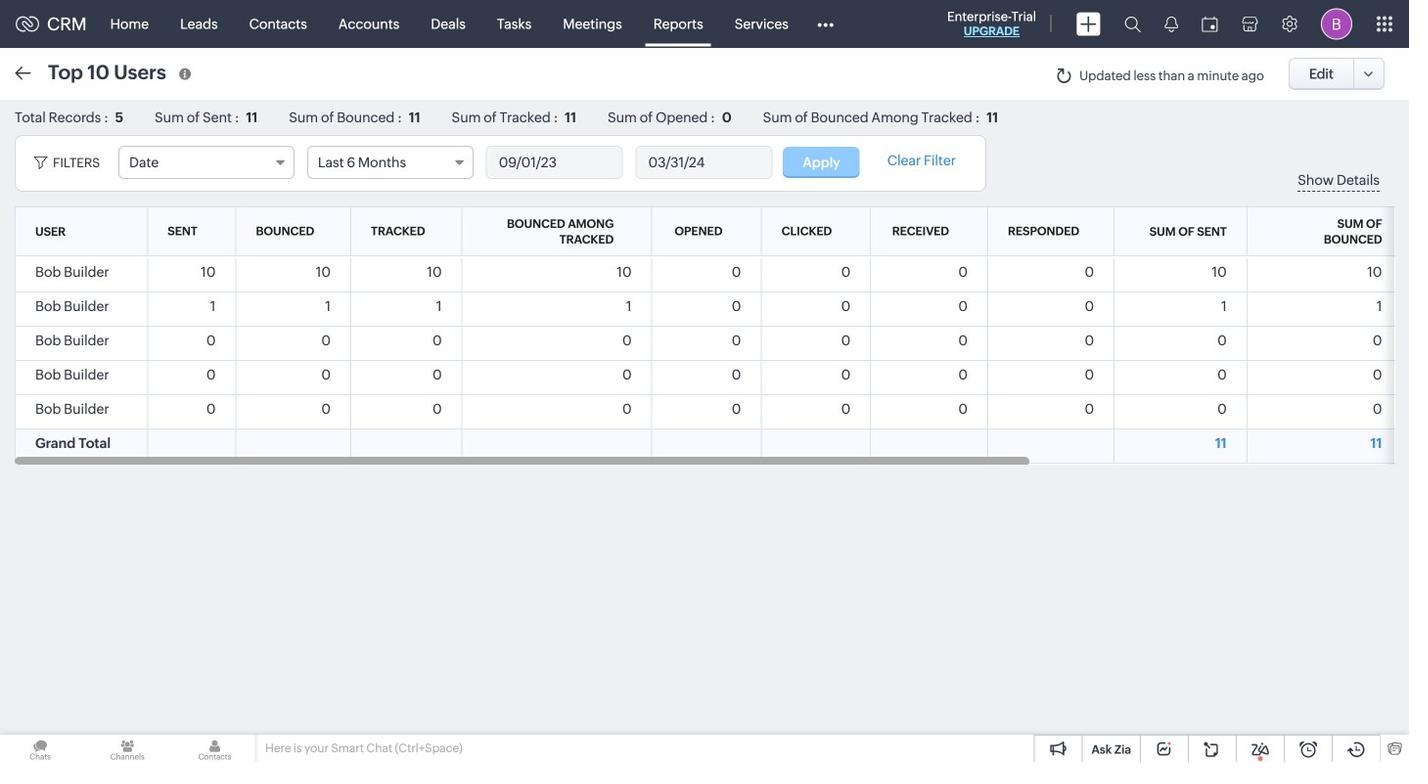 Task type: locate. For each thing, give the bounding box(es) containing it.
create menu image
[[1077, 12, 1101, 36]]

logo image
[[16, 16, 39, 32]]

1 horizontal spatial mm/dd/yy text field
[[637, 147, 772, 178]]

None field
[[118, 146, 295, 179], [307, 146, 474, 179], [118, 146, 295, 179], [307, 146, 474, 179]]

0 horizontal spatial mm/dd/yy text field
[[487, 147, 622, 178]]

MM/DD/YY text field
[[487, 147, 622, 178], [637, 147, 772, 178]]

signals element
[[1153, 0, 1190, 48]]

profile image
[[1322, 8, 1353, 40]]

chats image
[[0, 735, 80, 763]]

calendar image
[[1202, 16, 1219, 32]]



Task type: vqa. For each thing, say whether or not it's contained in the screenshot.
mmm d, yyyy text field
no



Task type: describe. For each thing, give the bounding box(es) containing it.
channels image
[[87, 735, 168, 763]]

contacts image
[[175, 735, 255, 763]]

search image
[[1125, 16, 1142, 32]]

profile element
[[1310, 0, 1365, 47]]

create menu element
[[1065, 0, 1113, 47]]

signals image
[[1165, 16, 1179, 32]]

Other Modules field
[[805, 8, 847, 40]]

1 mm/dd/yy text field from the left
[[487, 147, 622, 178]]

search element
[[1113, 0, 1153, 48]]

2 mm/dd/yy text field from the left
[[637, 147, 772, 178]]



